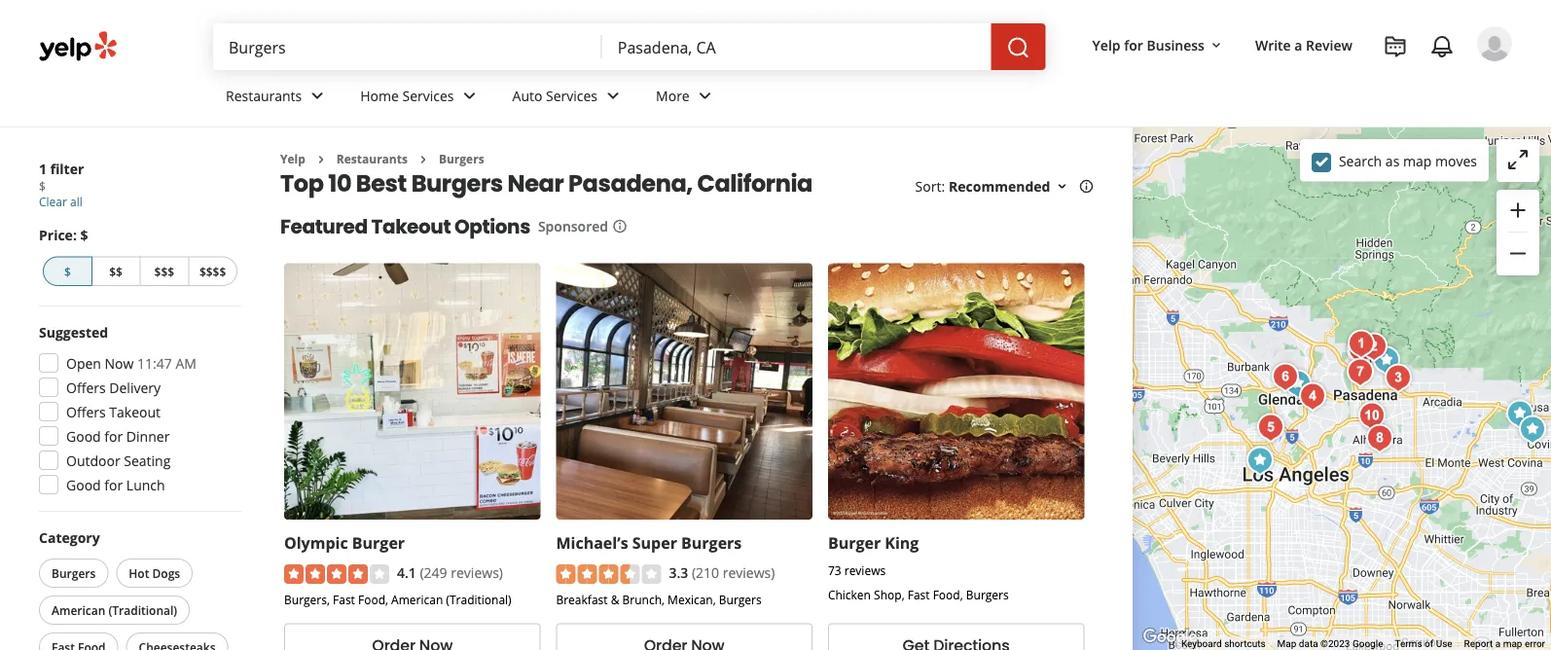 Task type: locate. For each thing, give the bounding box(es) containing it.
1 burger from the left
[[352, 532, 405, 553]]

1 good from the top
[[66, 427, 101, 445]]

auto services
[[512, 86, 598, 105]]

restaurants link up 'yelp' link
[[210, 70, 345, 127]]

outdoor seating
[[66, 451, 171, 470]]

search as map moves
[[1339, 152, 1477, 170]]

food, down 4.1 star rating image
[[358, 591, 388, 608]]

restaurants link
[[210, 70, 345, 127], [337, 151, 408, 167]]

offers down open
[[66, 378, 106, 397]]

1 vertical spatial map
[[1503, 638, 1523, 650]]

(210
[[692, 563, 719, 581]]

1 offers from the top
[[66, 378, 106, 397]]

0 horizontal spatial fast
[[333, 591, 355, 608]]

16 chevron right v2 image for burgers
[[415, 152, 431, 167]]

reviews) right (249 on the bottom left of page
[[451, 563, 503, 581]]

0 horizontal spatial food,
[[358, 591, 388, 608]]

services
[[402, 86, 454, 105], [546, 86, 598, 105]]

16 chevron right v2 image right 'yelp' link
[[313, 152, 329, 167]]

terms of use
[[1395, 638, 1453, 650]]

subway image
[[1368, 341, 1406, 380]]

2 good from the top
[[66, 475, 101, 494]]

burgers inside burger king 73 reviews chicken shop, fast food, burgers
[[966, 586, 1009, 602]]

michael's super burgers
[[556, 532, 742, 553]]

1 horizontal spatial takeout
[[371, 213, 451, 240]]

1 horizontal spatial reviews)
[[723, 563, 775, 581]]

good
[[66, 427, 101, 445], [66, 475, 101, 494]]

16 info v2 image
[[612, 219, 628, 234]]

1 horizontal spatial yelp
[[1092, 35, 1121, 54]]

0 horizontal spatial a
[[1295, 35, 1303, 54]]

0 vertical spatial for
[[1124, 35, 1143, 54]]

24 chevron down v2 image for auto services
[[601, 84, 625, 107]]

0 horizontal spatial yelp
[[280, 151, 305, 167]]

burger up the 4.1
[[352, 532, 405, 553]]

olympic
[[284, 532, 348, 553]]

now
[[105, 354, 134, 372]]

1 horizontal spatial 24 chevron down v2 image
[[694, 84, 717, 107]]

1 vertical spatial for
[[104, 427, 123, 445]]

services right the home
[[402, 86, 454, 105]]

burgers inside burgers button
[[52, 565, 96, 581]]

burger up reviews
[[828, 532, 881, 553]]

reviews) for olympic burger
[[451, 563, 503, 581]]

california
[[697, 167, 813, 199]]

24 chevron down v2 image left the home
[[306, 84, 329, 107]]

1 vertical spatial good
[[66, 475, 101, 494]]

4.1 star rating image
[[284, 564, 389, 584]]

takeout for offers
[[109, 402, 161, 421]]

map for error
[[1503, 638, 1523, 650]]

$$$ button
[[140, 256, 188, 286]]

0 vertical spatial map
[[1403, 152, 1432, 170]]

burgers, fast food, american (traditional)
[[284, 591, 512, 608]]

1 horizontal spatial restaurants
[[337, 151, 408, 167]]

burgers
[[439, 151, 484, 167], [411, 167, 503, 199], [681, 532, 742, 553], [52, 565, 96, 581], [966, 586, 1009, 602], [719, 591, 762, 608]]

1 horizontal spatial none field
[[618, 36, 976, 57]]

hot dogs
[[129, 565, 180, 581]]

map data ©2023 google
[[1277, 638, 1383, 650]]

Near text field
[[618, 36, 976, 57]]

dogs
[[152, 565, 180, 581]]

0 horizontal spatial burger
[[352, 532, 405, 553]]

a right write
[[1295, 35, 1303, 54]]

24 chevron down v2 image right more
[[694, 84, 717, 107]]

search image
[[1007, 36, 1030, 59]]

olympic burger image
[[1241, 441, 1280, 480]]

for for lunch
[[104, 475, 123, 494]]

24 chevron down v2 image
[[306, 84, 329, 107], [601, 84, 625, 107]]

category group
[[35, 527, 241, 650]]

1 16 chevron right v2 image from the left
[[313, 152, 329, 167]]

hot dogs button
[[116, 559, 193, 588]]

2 vertical spatial $
[[64, 263, 71, 279]]

1 vertical spatial a
[[1496, 638, 1501, 650]]

yelp left business
[[1092, 35, 1121, 54]]

1 vertical spatial restaurants
[[337, 151, 408, 167]]

0 vertical spatial group
[[1497, 190, 1540, 275]]

price: $ group
[[39, 225, 241, 290]]

24 chevron down v2 image
[[458, 84, 481, 107], [694, 84, 717, 107]]

burger king link
[[828, 532, 919, 553]]

map right as
[[1403, 152, 1432, 170]]

the bucket image
[[1294, 377, 1332, 416]]

1 horizontal spatial $
[[64, 263, 71, 279]]

24 chevron down v2 image for more
[[694, 84, 717, 107]]

0 horizontal spatial restaurants
[[226, 86, 302, 105]]

notifications image
[[1431, 35, 1454, 58]]

none field find
[[229, 36, 587, 57]]

16 chevron right v2 image
[[313, 152, 329, 167], [415, 152, 431, 167]]

2 horizontal spatial $
[[80, 226, 88, 244]]

0 horizontal spatial american
[[52, 602, 105, 618]]

(traditional) down hot
[[108, 602, 177, 618]]

write a review link
[[1248, 27, 1360, 62]]

lunch
[[126, 475, 165, 494]]

2 services from the left
[[546, 86, 598, 105]]

$$$
[[154, 263, 174, 279]]

0 horizontal spatial services
[[402, 86, 454, 105]]

yelp inside button
[[1092, 35, 1121, 54]]

michael's super burgers image
[[1501, 395, 1540, 434]]

american down burgers button
[[52, 602, 105, 618]]

offers for offers delivery
[[66, 378, 106, 397]]

Find text field
[[229, 36, 587, 57]]

16 chevron right v2 image for restaurants
[[313, 152, 329, 167]]

services for auto services
[[546, 86, 598, 105]]

projects image
[[1384, 35, 1407, 58]]

none field up business categories element
[[618, 36, 976, 57]]

home
[[360, 86, 399, 105]]

0 vertical spatial takeout
[[371, 213, 451, 240]]

0 horizontal spatial $
[[39, 178, 46, 194]]

home services
[[360, 86, 454, 105]]

the great white hut image
[[1266, 358, 1305, 397]]

16 chevron right v2 image left burgers link
[[415, 152, 431, 167]]

pasadena,
[[568, 167, 693, 199]]

24 chevron down v2 image inside "home services" link
[[458, 84, 481, 107]]

1 vertical spatial yelp
[[280, 151, 305, 167]]

0 horizontal spatial reviews)
[[451, 563, 503, 581]]

1 horizontal spatial fast
[[908, 586, 930, 602]]

category
[[39, 528, 100, 546]]

1 vertical spatial $
[[80, 226, 88, 244]]

takeout down best
[[371, 213, 451, 240]]

moves
[[1435, 152, 1477, 170]]

services right "auto" at left
[[546, 86, 598, 105]]

recommended button
[[949, 177, 1070, 196]]

breakfast
[[556, 591, 608, 608]]

(traditional)
[[446, 591, 512, 608], [108, 602, 177, 618]]

burgers button
[[39, 559, 108, 588]]

for inside button
[[1124, 35, 1143, 54]]

0 horizontal spatial 16 chevron right v2 image
[[313, 152, 329, 167]]

$ down 1
[[39, 178, 46, 194]]

for down offers takeout
[[104, 427, 123, 445]]

1 horizontal spatial 24 chevron down v2 image
[[601, 84, 625, 107]]

(traditional) inside american (traditional) button
[[108, 602, 177, 618]]

24 chevron down v2 image left "auto" at left
[[458, 84, 481, 107]]

best
[[356, 167, 407, 199]]

restaurants down the home
[[337, 151, 408, 167]]

24 chevron down v2 image inside auto services link
[[601, 84, 625, 107]]

1 reviews) from the left
[[451, 563, 503, 581]]

0 horizontal spatial 24 chevron down v2 image
[[458, 84, 481, 107]]

open now 11:47 am
[[66, 354, 197, 372]]

reviews)
[[451, 563, 503, 581], [723, 563, 775, 581]]

(traditional) down 4.1 (249 reviews)
[[446, 591, 512, 608]]

$ down the price: $
[[64, 263, 71, 279]]

yelp for business
[[1092, 35, 1205, 54]]

chicken
[[828, 586, 871, 602]]

1 vertical spatial restaurants link
[[337, 151, 408, 167]]

for down outdoor seating
[[104, 475, 123, 494]]

$ right price:
[[80, 226, 88, 244]]

burger inside burger king 73 reviews chicken shop, fast food, burgers
[[828, 532, 881, 553]]

super
[[632, 532, 677, 553]]

2 vertical spatial for
[[104, 475, 123, 494]]

0 horizontal spatial group
[[33, 322, 241, 500]]

1 24 chevron down v2 image from the left
[[458, 84, 481, 107]]

24 chevron down v2 image right auto services
[[601, 84, 625, 107]]

terms
[[1395, 638, 1422, 650]]

2 reviews) from the left
[[723, 563, 775, 581]]

good up 'outdoor' at the left of the page
[[66, 427, 101, 445]]

0 horizontal spatial 24 chevron down v2 image
[[306, 84, 329, 107]]

1 vertical spatial takeout
[[109, 402, 161, 421]]

1
[[39, 159, 47, 178]]

american down the 4.1
[[391, 591, 443, 608]]

fast right shop,
[[908, 586, 930, 602]]

0 vertical spatial a
[[1295, 35, 1303, 54]]

sort:
[[915, 177, 945, 196]]

24 chevron down v2 image inside more link
[[694, 84, 717, 107]]

restaurants link down the home
[[337, 151, 408, 167]]

1 horizontal spatial a
[[1496, 638, 1501, 650]]

a right report at the bottom of page
[[1496, 638, 1501, 650]]

featured takeout options
[[280, 213, 530, 240]]

seating
[[124, 451, 171, 470]]

fair oaks burger image
[[1342, 325, 1381, 363]]

group
[[1497, 190, 1540, 275], [33, 322, 241, 500]]

1 horizontal spatial 16 chevron right v2 image
[[415, 152, 431, 167]]

all
[[70, 194, 82, 210]]

73
[[828, 562, 841, 578]]

a for report
[[1496, 638, 1501, 650]]

filter
[[50, 159, 84, 178]]

2 offers from the top
[[66, 402, 106, 421]]

1 none field from the left
[[229, 36, 587, 57]]

food, right shop,
[[933, 586, 963, 602]]

2 24 chevron down v2 image from the left
[[694, 84, 717, 107]]

1 24 chevron down v2 image from the left
[[306, 84, 329, 107]]

1 filter $ clear all
[[39, 159, 84, 210]]

None search field
[[213, 23, 1050, 70]]

0 horizontal spatial (traditional)
[[108, 602, 177, 618]]

for for business
[[1124, 35, 1143, 54]]

0 horizontal spatial map
[[1403, 152, 1432, 170]]

business
[[1147, 35, 1205, 54]]

&
[[611, 591, 619, 608]]

greg r. image
[[1477, 26, 1512, 61]]

suggested
[[39, 323, 108, 341]]

none field up home services
[[229, 36, 587, 57]]

3.3 (210 reviews)
[[669, 563, 775, 581]]

1 horizontal spatial services
[[546, 86, 598, 105]]

4.1 (249 reviews)
[[397, 563, 503, 581]]

1 horizontal spatial map
[[1503, 638, 1523, 650]]

keyboard shortcuts button
[[1181, 637, 1266, 650]]

food,
[[933, 586, 963, 602], [358, 591, 388, 608]]

None field
[[229, 36, 587, 57], [618, 36, 976, 57]]

google image
[[1138, 625, 1202, 650]]

0 vertical spatial $
[[39, 178, 46, 194]]

good down 'outdoor' at the left of the page
[[66, 475, 101, 494]]

0 horizontal spatial none field
[[229, 36, 587, 57]]

american (traditional) button
[[39, 596, 190, 625]]

keyboard shortcuts
[[1181, 638, 1266, 650]]

1 horizontal spatial burger
[[828, 532, 881, 553]]

king
[[885, 532, 919, 553]]

delivery
[[109, 378, 161, 397]]

0 vertical spatial good
[[66, 427, 101, 445]]

2 16 chevron right v2 image from the left
[[415, 152, 431, 167]]

for
[[1124, 35, 1143, 54], [104, 427, 123, 445], [104, 475, 123, 494]]

takeout down delivery
[[109, 402, 161, 421]]

for left business
[[1124, 35, 1143, 54]]

1 horizontal spatial food,
[[933, 586, 963, 602]]

0 vertical spatial offers
[[66, 378, 106, 397]]

fast down 4.1 star rating image
[[333, 591, 355, 608]]

map left error on the bottom right of the page
[[1503, 638, 1523, 650]]

reviews) for michael's super burgers
[[723, 563, 775, 581]]

1 horizontal spatial group
[[1497, 190, 1540, 275]]

0 vertical spatial restaurants
[[226, 86, 302, 105]]

$
[[39, 178, 46, 194], [80, 226, 88, 244], [64, 263, 71, 279]]

reviews) right (210
[[723, 563, 775, 581]]

1 services from the left
[[402, 86, 454, 105]]

shop,
[[874, 586, 905, 602]]

american inside button
[[52, 602, 105, 618]]

2 24 chevron down v2 image from the left
[[601, 84, 625, 107]]

16 info v2 image
[[1079, 179, 1094, 194]]

use
[[1436, 638, 1453, 650]]

2 none field from the left
[[618, 36, 976, 57]]

offers down offers delivery
[[66, 402, 106, 421]]

0 vertical spatial yelp
[[1092, 35, 1121, 54]]

yelp for yelp for business
[[1092, 35, 1121, 54]]

1 vertical spatial offers
[[66, 402, 106, 421]]

1 vertical spatial group
[[33, 322, 241, 500]]

map region
[[1130, 9, 1551, 650]]

services for home services
[[402, 86, 454, 105]]

auto services link
[[497, 70, 640, 127]]

yelp left 10
[[280, 151, 305, 167]]

0 horizontal spatial takeout
[[109, 402, 161, 421]]

2 burger from the left
[[828, 532, 881, 553]]

el caporal image
[[1342, 330, 1381, 369]]

restaurants up 'yelp' link
[[226, 86, 302, 105]]



Task type: describe. For each thing, give the bounding box(es) containing it.
fast inside burger king 73 reviews chicken shop, fast food, burgers
[[908, 586, 930, 602]]

tastees donut & burger image
[[1341, 353, 1380, 392]]

report
[[1464, 638, 1493, 650]]

olympic burger link
[[284, 532, 405, 553]]

hot
[[129, 565, 149, 581]]

group containing suggested
[[33, 322, 241, 500]]

offers takeout
[[66, 402, 161, 421]]

map for moves
[[1403, 152, 1432, 170]]

price:
[[39, 226, 77, 244]]

4.1
[[397, 563, 416, 581]]

$$$$ button
[[188, 256, 237, 286]]

more
[[656, 86, 690, 105]]

©2023
[[1321, 638, 1350, 650]]

1 horizontal spatial (traditional)
[[446, 591, 512, 608]]

$$
[[109, 263, 123, 279]]

wonder burgers image
[[1379, 359, 1418, 398]]

expand map image
[[1506, 148, 1530, 171]]

dinner
[[126, 427, 170, 445]]

terms of use link
[[1395, 638, 1453, 650]]

pharo's burgers image
[[1353, 397, 1392, 435]]

16 chevron down v2 image
[[1209, 38, 1224, 53]]

user actions element
[[1077, 24, 1540, 144]]

business categories element
[[210, 70, 1512, 127]]

olympic burger
[[284, 532, 405, 553]]

error
[[1525, 638, 1545, 650]]

10
[[328, 167, 351, 199]]

everest image
[[1355, 327, 1394, 366]]

brunch,
[[622, 591, 665, 608]]

none field near
[[618, 36, 976, 57]]

good for dinner
[[66, 427, 170, 445]]

review
[[1306, 35, 1353, 54]]

1 horizontal spatial american
[[391, 591, 443, 608]]

near
[[508, 167, 564, 199]]

michael's
[[556, 532, 628, 553]]

map
[[1277, 638, 1297, 650]]

top 10 best burgers near pasadena, california
[[280, 167, 813, 199]]

11:47
[[137, 354, 172, 372]]

16 chevron down v2 image
[[1054, 179, 1070, 194]]

24 chevron down v2 image for home services
[[458, 84, 481, 107]]

$$$$
[[199, 263, 226, 279]]

featured
[[280, 213, 368, 240]]

$ inside 1 filter $ clear all
[[39, 178, 46, 194]]

am
[[176, 354, 197, 372]]

shortcuts
[[1224, 638, 1266, 650]]

$ button
[[43, 256, 92, 286]]

mexican,
[[668, 591, 716, 608]]

zoom out image
[[1506, 242, 1530, 265]]

data
[[1299, 638, 1318, 650]]

burger king 73 reviews chicken shop, fast food, burgers
[[828, 532, 1009, 602]]

report a map error
[[1464, 638, 1545, 650]]

report a map error link
[[1464, 638, 1545, 650]]

$ inside button
[[64, 263, 71, 279]]

0 vertical spatial restaurants link
[[210, 70, 345, 127]]

a for write
[[1295, 35, 1303, 54]]

home services link
[[345, 70, 497, 127]]

sponsored
[[538, 217, 608, 235]]

clear all link
[[39, 194, 82, 210]]

food, inside burger king 73 reviews chicken shop, fast food, burgers
[[933, 586, 963, 602]]

good for lunch
[[66, 475, 165, 494]]

offers for offers takeout
[[66, 402, 106, 421]]

burger king image
[[1279, 364, 1318, 403]]

kfc image
[[1341, 331, 1380, 370]]

search
[[1339, 152, 1382, 170]]

yoshinoya image
[[1514, 410, 1551, 449]]

yelp link
[[280, 151, 305, 167]]

yelp for 'yelp' link
[[280, 151, 305, 167]]

restaurants inside business categories element
[[226, 86, 302, 105]]

write a review
[[1255, 35, 1353, 54]]

more link
[[640, 70, 733, 127]]

clear
[[39, 194, 67, 210]]

as
[[1386, 152, 1400, 170]]

michael's super burgers link
[[556, 532, 742, 553]]

$$ button
[[92, 256, 140, 286]]

options
[[454, 213, 530, 240]]

takeout for featured
[[371, 213, 451, 240]]

3.3 star rating image
[[556, 564, 661, 584]]

the hat image
[[1361, 419, 1400, 458]]

burgers link
[[439, 151, 484, 167]]

the win-dow silver lake image
[[1252, 408, 1291, 447]]

3.3
[[669, 563, 688, 581]]

burgers,
[[284, 591, 330, 608]]

auto
[[512, 86, 542, 105]]

good for good for lunch
[[66, 475, 101, 494]]

offers delivery
[[66, 378, 161, 397]]

yelp for business button
[[1085, 27, 1232, 62]]

breakfast & brunch, mexican, burgers
[[556, 591, 762, 608]]

top
[[280, 167, 324, 199]]

24 chevron down v2 image for restaurants
[[306, 84, 329, 107]]

for for dinner
[[104, 427, 123, 445]]

open
[[66, 354, 101, 372]]

recommended
[[949, 177, 1050, 196]]

good for good for dinner
[[66, 427, 101, 445]]

outdoor
[[66, 451, 120, 470]]

google
[[1353, 638, 1383, 650]]

zoom in image
[[1506, 198, 1530, 222]]

write
[[1255, 35, 1291, 54]]

(249
[[420, 563, 447, 581]]

keyboard
[[1181, 638, 1222, 650]]



Task type: vqa. For each thing, say whether or not it's contained in the screenshot.
the Kitchen related to Kitchen Remodeling Contractors
no



